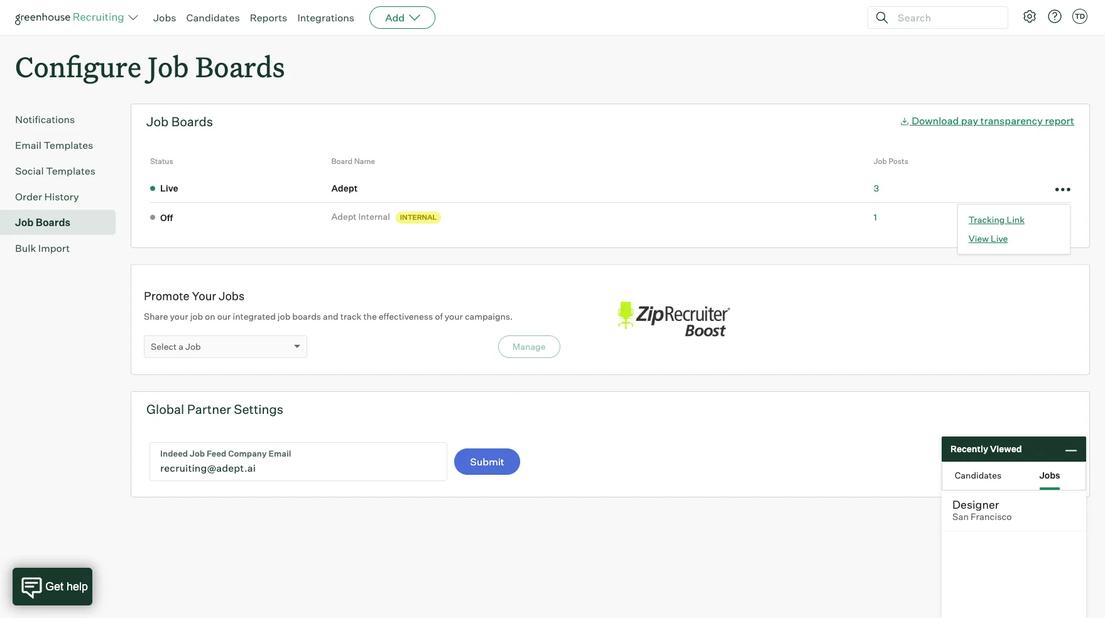 Task type: locate. For each thing, give the bounding box(es) containing it.
on
[[205, 311, 215, 322]]

1 horizontal spatial job
[[278, 311, 291, 322]]

job
[[190, 311, 203, 322], [278, 311, 291, 322]]

jobs
[[153, 11, 176, 24], [219, 289, 245, 303], [1040, 470, 1061, 481]]

live down status
[[160, 183, 178, 194]]

job left boards
[[278, 311, 291, 322]]

live
[[160, 183, 178, 194], [991, 233, 1008, 244]]

0 horizontal spatial job boards
[[15, 216, 70, 229]]

2 vertical spatial jobs
[[1040, 470, 1061, 481]]

download pay transparency report
[[912, 115, 1075, 127]]

report
[[1046, 115, 1075, 127]]

boards up import
[[36, 216, 70, 229]]

social
[[15, 165, 44, 177]]

job boards up status
[[146, 114, 213, 130]]

email
[[15, 139, 41, 152]]

job left the on
[[190, 311, 203, 322]]

2 adept from the top
[[331, 211, 357, 222]]

effectiveness
[[379, 311, 433, 322]]

boards down candidates 'link'
[[195, 48, 285, 85]]

job
[[148, 48, 189, 85], [146, 114, 169, 130], [874, 157, 887, 166], [15, 216, 34, 229], [185, 341, 201, 352]]

0 vertical spatial templates
[[44, 139, 93, 152]]

internal down the "adept" link
[[359, 211, 390, 222]]

1 horizontal spatial jobs
[[219, 289, 245, 303]]

0 horizontal spatial job
[[190, 311, 203, 322]]

templates inside "link"
[[46, 165, 96, 177]]

adept down board
[[331, 183, 358, 193]]

1 horizontal spatial your
[[445, 311, 463, 322]]

live down tracking link
[[991, 233, 1008, 244]]

job boards
[[146, 114, 213, 130], [15, 216, 70, 229]]

view live
[[969, 233, 1008, 244]]

a
[[179, 341, 183, 352]]

greenhouse recruiting image
[[15, 10, 128, 25]]

templates
[[44, 139, 93, 152], [46, 165, 96, 177]]

td button
[[1070, 6, 1091, 26]]

job boards up the bulk import
[[15, 216, 70, 229]]

templates up the social templates "link"
[[44, 139, 93, 152]]

bulk import link
[[15, 241, 111, 256]]

1 horizontal spatial job boards
[[146, 114, 213, 130]]

job up status
[[146, 114, 169, 130]]

1 vertical spatial live
[[991, 233, 1008, 244]]

1 vertical spatial candidates
[[955, 470, 1002, 481]]

1 vertical spatial templates
[[46, 165, 96, 177]]

0 horizontal spatial your
[[170, 311, 188, 322]]

integrations link
[[298, 11, 355, 24]]

adept internal
[[331, 211, 390, 222]]

and
[[323, 311, 339, 322]]

3 link
[[874, 183, 879, 193]]

share
[[144, 311, 168, 322]]

adept down the "adept" link
[[331, 211, 357, 222]]

1 horizontal spatial live
[[991, 233, 1008, 244]]

1 vertical spatial adept
[[331, 211, 357, 222]]

promote
[[144, 289, 190, 303]]

0 vertical spatial boards
[[195, 48, 285, 85]]

our
[[217, 311, 231, 322]]

internal right adept internal link
[[400, 213, 437, 222]]

job left posts
[[874, 157, 887, 166]]

transparency
[[981, 115, 1043, 127]]

status
[[150, 157, 173, 166]]

0 vertical spatial candidates
[[186, 11, 240, 24]]

name
[[354, 157, 375, 166]]

1 link
[[874, 212, 877, 222]]

adept for adept
[[331, 183, 358, 193]]

download pay transparency report link
[[900, 115, 1075, 127]]

0 horizontal spatial jobs
[[153, 11, 176, 24]]

zip recruiter image
[[611, 296, 736, 344]]

job posts
[[874, 157, 909, 166]]

internal
[[359, 211, 390, 222], [400, 213, 437, 222]]

reports
[[250, 11, 287, 24]]

templates up order history link
[[46, 165, 96, 177]]

boards
[[195, 48, 285, 85], [171, 114, 213, 130], [36, 216, 70, 229]]

tab list
[[943, 463, 1086, 490]]

adept link
[[331, 182, 361, 194]]

0 vertical spatial jobs
[[153, 11, 176, 24]]

candidates link
[[186, 11, 240, 24]]

francisco
[[971, 512, 1012, 523]]

view live link
[[969, 232, 1060, 245]]

your
[[170, 311, 188, 322], [445, 311, 463, 322]]

off
[[160, 212, 173, 223]]

job boards link
[[15, 215, 111, 230]]

boards up status
[[171, 114, 213, 130]]

bulk
[[15, 242, 36, 255]]

track
[[341, 311, 362, 322]]

your right share
[[170, 311, 188, 322]]

job right a
[[185, 341, 201, 352]]

job up bulk
[[15, 216, 34, 229]]

your right of
[[445, 311, 463, 322]]

candidates right jobs link
[[186, 11, 240, 24]]

candidates down recently viewed
[[955, 470, 1002, 481]]

1 adept from the top
[[331, 183, 358, 193]]

1 horizontal spatial candidates
[[955, 470, 1002, 481]]

templates for email templates
[[44, 139, 93, 152]]

configure image
[[1023, 9, 1038, 24]]

0 vertical spatial adept
[[331, 183, 358, 193]]

pay
[[962, 115, 979, 127]]

0 vertical spatial live
[[160, 183, 178, 194]]

2 horizontal spatial jobs
[[1040, 470, 1061, 481]]

email templates
[[15, 139, 93, 152]]

social templates link
[[15, 164, 111, 179]]

td button
[[1073, 9, 1088, 24]]

posts
[[889, 157, 909, 166]]

templates for social templates
[[46, 165, 96, 177]]

add
[[385, 11, 405, 24]]

integrated
[[233, 311, 276, 322]]

link
[[1007, 214, 1025, 225]]

adept
[[331, 183, 358, 193], [331, 211, 357, 222]]

campaigns.
[[465, 311, 513, 322]]

1 job from the left
[[190, 311, 203, 322]]

adept for adept internal
[[331, 211, 357, 222]]

2 vertical spatial boards
[[36, 216, 70, 229]]

candidates
[[186, 11, 240, 24], [955, 470, 1002, 481]]

tracking
[[969, 214, 1005, 225]]

1 vertical spatial job boards
[[15, 216, 70, 229]]



Task type: describe. For each thing, give the bounding box(es) containing it.
promote your jobs
[[144, 289, 245, 303]]

bulk import
[[15, 242, 70, 255]]

order
[[15, 191, 42, 203]]

download
[[912, 115, 959, 127]]

tracking link link
[[969, 213, 1060, 226]]

live inside the 'view live' link
[[991, 233, 1008, 244]]

settings
[[234, 402, 284, 417]]

3
[[874, 183, 879, 193]]

global
[[146, 402, 184, 417]]

share your job on our integrated job boards and track the effectiveness of your campaigns.
[[144, 311, 513, 322]]

1 horizontal spatial internal
[[400, 213, 437, 222]]

1 your from the left
[[170, 311, 188, 322]]

1 vertical spatial jobs
[[219, 289, 245, 303]]

of
[[435, 311, 443, 322]]

tracking link
[[969, 214, 1025, 225]]

td
[[1075, 12, 1086, 21]]

integrations
[[298, 11, 355, 24]]

0 horizontal spatial live
[[160, 183, 178, 194]]

email templates link
[[15, 138, 111, 153]]

Indeed Job Feed Company Email text field
[[150, 443, 447, 481]]

1 vertical spatial boards
[[171, 114, 213, 130]]

job down jobs link
[[148, 48, 189, 85]]

reports link
[[250, 11, 287, 24]]

Search text field
[[895, 8, 997, 27]]

viewed
[[991, 444, 1022, 455]]

recently
[[951, 444, 989, 455]]

history
[[44, 191, 79, 203]]

0 vertical spatial job boards
[[146, 114, 213, 130]]

view
[[969, 233, 989, 244]]

global partner settings
[[146, 402, 284, 417]]

the
[[364, 311, 377, 322]]

0 horizontal spatial candidates
[[186, 11, 240, 24]]

import
[[38, 242, 70, 255]]

adept internal link
[[331, 211, 394, 223]]

configure
[[15, 48, 141, 85]]

2 job from the left
[[278, 311, 291, 322]]

select a job
[[151, 341, 201, 352]]

submit
[[470, 456, 505, 468]]

add button
[[370, 6, 436, 29]]

candidates inside tab list
[[955, 470, 1002, 481]]

jobs link
[[153, 11, 176, 24]]

san
[[953, 512, 969, 523]]

designer
[[953, 498, 1000, 512]]

notifications link
[[15, 112, 111, 127]]

tab list containing candidates
[[943, 463, 1086, 490]]

designer san francisco
[[953, 498, 1012, 523]]

partner
[[187, 402, 231, 417]]

2 your from the left
[[445, 311, 463, 322]]

order history link
[[15, 189, 111, 204]]

your
[[192, 289, 216, 303]]

social templates
[[15, 165, 96, 177]]

notifications
[[15, 113, 75, 126]]

boards
[[292, 311, 321, 322]]

order history
[[15, 191, 79, 203]]

recently viewed
[[951, 444, 1022, 455]]

board name
[[331, 157, 375, 166]]

board
[[331, 157, 353, 166]]

1
[[874, 212, 877, 222]]

configure job boards
[[15, 48, 285, 85]]

select
[[151, 341, 177, 352]]

0 horizontal spatial internal
[[359, 211, 390, 222]]

submit button
[[455, 449, 520, 475]]



Task type: vqa. For each thing, say whether or not it's contained in the screenshot.
the bottom Adept
yes



